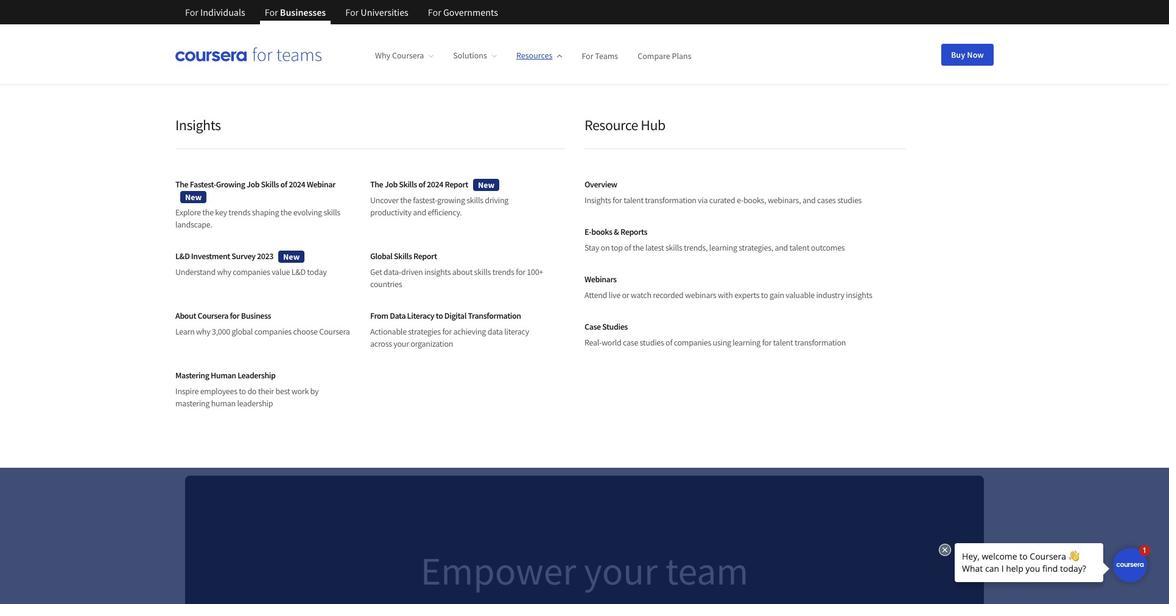 Task type: describe. For each thing, give the bounding box(es) containing it.
understand
[[175, 267, 216, 278]]

&
[[614, 227, 619, 238]]

licenses.
[[364, 300, 406, 315]]

investment
[[191, 251, 230, 262]]

1 vertical spatial more
[[490, 300, 516, 315]]

option
[[684, 282, 716, 297]]

live
[[609, 290, 621, 301]]

skills inside the fastest-growing job skills of 2024 webinar new explore the key trends shaping the evolving skills landscape.
[[324, 207, 340, 218]]

global
[[370, 251, 393, 262]]

their
[[258, 386, 274, 397]]

than
[[326, 300, 348, 315]]

shaping
[[252, 207, 279, 218]]

books,
[[744, 195, 767, 206]]

what are my payment options? button
[[316, 238, 853, 271]]

buy
[[951, 49, 966, 60]]

100+
[[527, 267, 543, 278]]

via inside overview insights for talent transformation via curated e-books, webinars, and cases studies
[[698, 195, 708, 206]]

webinars,
[[768, 195, 801, 206]]

insights inside overview insights for talent transformation via curated e-books, webinars, and cases studies
[[585, 195, 611, 206]]

top
[[611, 242, 623, 253]]

sales
[[448, 300, 472, 315]]

promotional
[[649, 300, 709, 315]]

for left teams
[[582, 50, 594, 61]]

e-
[[585, 227, 592, 238]]

the left key
[[202, 207, 214, 218]]

for inside the we accept payment via credit card and paypal. paying by invoice is also an option when purchasing more than 25 licenses. contact sales for more information. note that any promotional pricing is available through the credit card payment method only.
[[475, 300, 488, 315]]

resources
[[516, 50, 553, 61]]

work
[[292, 386, 309, 397]]

productivity
[[370, 207, 412, 218]]

the right shaping at the left of page
[[281, 207, 292, 218]]

1 horizontal spatial l&d
[[292, 267, 306, 278]]

skills inside global skills report get data-driven insights about skills trends for 100+ countries
[[474, 267, 491, 278]]

the fastest-growing job skills of 2024 webinar new explore the key trends shaping the evolving skills landscape.
[[175, 179, 340, 230]]

why inside about coursera for business learn why 3,000 global companies choose coursera
[[196, 326, 210, 337]]

recorded
[[653, 290, 684, 301]]

efficiency.
[[428, 207, 462, 218]]

information.
[[518, 300, 579, 315]]

what are my payment options?
[[345, 248, 474, 260]]

for for universities
[[346, 6, 359, 18]]

driven
[[401, 267, 423, 278]]

survey
[[232, 251, 256, 262]]

1 horizontal spatial credit
[[440, 282, 468, 297]]

empower your team
[[421, 547, 749, 595]]

contact
[[408, 300, 446, 315]]

we accept payment via credit card and paypal. paying by invoice is also an option when purchasing more than 25 licenses. contact sales for more information. note that any promotional pricing is available through the credit card payment method only.
[[326, 282, 842, 334]]

and inside uncover the fastest-growing skills driving productivity and efficiency.
[[413, 207, 426, 218]]

employees
[[200, 386, 237, 397]]

learning inside the e-books & reports stay on top of the latest skills trends, learning strategies, and talent outcomes
[[710, 242, 737, 253]]

any
[[629, 300, 646, 315]]

why
[[375, 50, 391, 61]]

case
[[623, 337, 638, 348]]

fastest-
[[190, 179, 216, 190]]

0 vertical spatial card
[[470, 282, 491, 297]]

universities
[[361, 6, 409, 18]]

for inside about coursera for business learn why 3,000 global companies choose coursera
[[230, 311, 240, 322]]

when
[[718, 282, 745, 297]]

watch
[[631, 290, 652, 301]]

for for businesses
[[265, 6, 278, 18]]

uncover the fastest-growing skills driving productivity and efficiency.
[[370, 195, 509, 218]]

countries
[[370, 279, 402, 290]]

resource
[[585, 116, 638, 135]]

report inside global skills report get data-driven insights about skills trends for 100+ countries
[[414, 251, 437, 262]]

attend
[[585, 290, 607, 301]]

trends inside global skills report get data-driven insights about skills trends for 100+ countries
[[493, 267, 515, 278]]

learn
[[175, 326, 195, 337]]

business
[[241, 311, 271, 322]]

across
[[370, 339, 392, 350]]

0 vertical spatial why
[[217, 267, 231, 278]]

value
[[272, 267, 290, 278]]

1 vertical spatial payment
[[377, 282, 421, 297]]

growing
[[216, 179, 245, 190]]

for for governments
[[428, 6, 441, 18]]

trends inside the fastest-growing job skills of 2024 webinar new explore the key trends shaping the evolving skills landscape.
[[229, 207, 250, 218]]

and inside the we accept payment via credit card and paypal. paying by invoice is also an option when purchasing more than 25 licenses. contact sales for more information. note that any promotional pricing is available through the credit card payment method only.
[[493, 282, 512, 297]]

for inside global skills report get data-driven insights about skills trends for 100+ countries
[[516, 267, 526, 278]]

job inside the fastest-growing job skills of 2024 webinar new explore the key trends shaping the evolving skills landscape.
[[247, 179, 260, 190]]

overview
[[585, 179, 617, 190]]

what
[[345, 248, 367, 260]]

individuals
[[200, 6, 245, 18]]

0 vertical spatial report
[[445, 179, 468, 190]]

the inside the we accept payment via credit card and paypal. paying by invoice is also an option when purchasing more than 25 licenses. contact sales for more information. note that any promotional pricing is available through the credit card payment method only.
[[326, 318, 342, 334]]

leadership
[[238, 370, 276, 381]]

learning inside case studies real-world case studies of companies using learning for talent transformation
[[733, 337, 761, 348]]

frequently
[[425, 89, 550, 122]]

the inside the e-books & reports stay on top of the latest skills trends, learning strategies, and talent outcomes
[[633, 242, 644, 253]]

0 horizontal spatial card
[[374, 318, 396, 334]]

overview insights for talent transformation via curated e-books, webinars, and cases studies
[[585, 179, 862, 206]]

0 vertical spatial insights
[[175, 116, 221, 135]]

industry
[[816, 290, 845, 301]]

books
[[592, 227, 613, 238]]

solutions
[[453, 50, 487, 61]]

leadership
[[237, 398, 273, 409]]

key
[[215, 207, 227, 218]]

skills inside the fastest-growing job skills of 2024 webinar new explore the key trends shaping the evolving skills landscape.
[[261, 179, 279, 190]]

for inside case studies real-world case studies of companies using learning for talent transformation
[[762, 337, 772, 348]]

pricing
[[712, 300, 745, 315]]

using
[[713, 337, 731, 348]]

actionable
[[370, 326, 407, 337]]

or
[[622, 290, 629, 301]]

evolving
[[293, 207, 322, 218]]

skills up the fastest-
[[399, 179, 417, 190]]

note
[[581, 300, 604, 315]]

the job skills of 2024 report
[[370, 179, 468, 190]]

only.
[[485, 318, 508, 334]]

about
[[175, 311, 196, 322]]

growing
[[437, 195, 465, 206]]

1 horizontal spatial is
[[748, 300, 755, 315]]

to inside mastering human leadership inspire employees to do their best work by mastering human leadership
[[239, 386, 246, 397]]

team
[[666, 547, 749, 595]]

about
[[452, 267, 473, 278]]



Task type: vqa. For each thing, say whether or not it's contained in the screenshot.


Task type: locate. For each thing, give the bounding box(es) containing it.
for left individuals
[[185, 6, 199, 18]]

with
[[718, 290, 733, 301]]

via up contact
[[423, 282, 437, 297]]

2 horizontal spatial new
[[478, 179, 495, 190]]

1 horizontal spatial via
[[698, 195, 708, 206]]

0 vertical spatial to
[[761, 290, 768, 301]]

1 vertical spatial transformation
[[795, 337, 846, 348]]

l&d
[[175, 251, 190, 262], [292, 267, 306, 278]]

1 horizontal spatial to
[[436, 311, 443, 322]]

my
[[384, 248, 397, 260]]

for governments
[[428, 6, 498, 18]]

0 vertical spatial payment
[[399, 248, 436, 260]]

uncover
[[370, 195, 399, 206]]

trends left 100+ on the top left of the page
[[493, 267, 515, 278]]

of down promotional
[[666, 337, 673, 348]]

of left "webinar"
[[281, 179, 287, 190]]

insights down overview
[[585, 195, 611, 206]]

outcomes
[[811, 242, 845, 253]]

to left gain
[[761, 290, 768, 301]]

insights inside webinars attend live or watch recorded webinars with experts to gain valuable industry insights
[[846, 290, 873, 301]]

literacy
[[504, 326, 529, 337]]

card
[[470, 282, 491, 297], [374, 318, 396, 334]]

1 horizontal spatial more
[[804, 282, 830, 297]]

coursera up 3,000
[[198, 311, 228, 322]]

0 vertical spatial trends
[[229, 207, 250, 218]]

1 vertical spatial is
[[748, 300, 755, 315]]

1 vertical spatial your
[[584, 547, 658, 595]]

coursera for about
[[198, 311, 228, 322]]

via left curated
[[698, 195, 708, 206]]

skills up shaping at the left of page
[[261, 179, 279, 190]]

2 vertical spatial talent
[[773, 337, 793, 348]]

coursera right why
[[392, 50, 424, 61]]

insights right industry
[[846, 290, 873, 301]]

1 vertical spatial l&d
[[292, 267, 306, 278]]

from
[[370, 311, 388, 322]]

trends
[[229, 207, 250, 218], [493, 267, 515, 278]]

0 horizontal spatial insights
[[175, 116, 221, 135]]

by inside mastering human leadership inspire employees to do their best work by mastering human leadership
[[310, 386, 319, 397]]

insights up fastest-
[[175, 116, 221, 135]]

1 horizontal spatial studies
[[838, 195, 862, 206]]

learning
[[710, 242, 737, 253], [733, 337, 761, 348]]

payment
[[399, 248, 436, 260], [377, 282, 421, 297], [398, 318, 442, 334]]

0 horizontal spatial trends
[[229, 207, 250, 218]]

that
[[607, 300, 626, 315]]

for
[[185, 6, 199, 18], [265, 6, 278, 18], [346, 6, 359, 18], [428, 6, 441, 18], [582, 50, 594, 61]]

1 vertical spatial why
[[196, 326, 210, 337]]

3,000
[[212, 326, 230, 337]]

1 horizontal spatial report
[[445, 179, 468, 190]]

of up the fastest-
[[419, 179, 426, 190]]

we
[[326, 282, 341, 297]]

1 vertical spatial insights
[[585, 195, 611, 206]]

1 horizontal spatial insights
[[846, 290, 873, 301]]

card down licenses.
[[374, 318, 396, 334]]

the down than
[[326, 318, 342, 334]]

achieving
[[453, 326, 486, 337]]

the up uncover
[[370, 179, 383, 190]]

2024 up the fastest-
[[427, 179, 443, 190]]

1 horizontal spatial by
[[587, 282, 598, 297]]

via
[[698, 195, 708, 206], [423, 282, 437, 297]]

1 horizontal spatial card
[[470, 282, 491, 297]]

the down reports
[[633, 242, 644, 253]]

method
[[444, 318, 483, 334]]

transformation down through
[[795, 337, 846, 348]]

global
[[232, 326, 253, 337]]

data-
[[384, 267, 401, 278]]

latest
[[646, 242, 664, 253]]

for individuals
[[185, 6, 245, 18]]

new for the job skills of 2024 report
[[478, 179, 495, 190]]

studies inside overview insights for talent transformation via curated e-books, webinars, and cases studies
[[838, 195, 862, 206]]

1 horizontal spatial transformation
[[795, 337, 846, 348]]

for down overview
[[613, 195, 622, 206]]

0 horizontal spatial your
[[394, 339, 409, 350]]

coursera for teams image
[[175, 48, 322, 62]]

webinars attend live or watch recorded webinars with experts to gain valuable industry insights
[[585, 274, 873, 301]]

trends right key
[[229, 207, 250, 218]]

of inside the fastest-growing job skills of 2024 webinar new explore the key trends shaping the evolving skills landscape.
[[281, 179, 287, 190]]

the inside uncover the fastest-growing skills driving productivity and efficiency.
[[400, 195, 412, 206]]

invoice
[[601, 282, 635, 297]]

from data literacy to digital transformation actionable strategies for achieving data literacy across your organization
[[370, 311, 529, 350]]

talent inside the e-books & reports stay on top of the latest skills trends, learning strategies, and talent outcomes
[[790, 242, 810, 253]]

real-
[[585, 337, 602, 348]]

payment up driven
[[399, 248, 436, 260]]

of right top
[[625, 242, 631, 253]]

for left 'universities'
[[346, 6, 359, 18]]

report up driven
[[414, 251, 437, 262]]

buy now button
[[942, 44, 994, 65]]

gain
[[770, 290, 784, 301]]

2 vertical spatial to
[[239, 386, 246, 397]]

l&d right value on the left top
[[292, 267, 306, 278]]

job up uncover
[[385, 179, 398, 190]]

companies down survey
[[233, 267, 270, 278]]

0 vertical spatial studies
[[838, 195, 862, 206]]

2 the from the left
[[370, 179, 383, 190]]

the for the job skills of 2024 report
[[370, 179, 383, 190]]

experts
[[735, 290, 760, 301]]

0 vertical spatial learning
[[710, 242, 737, 253]]

1 vertical spatial coursera
[[198, 311, 228, 322]]

to inside webinars attend live or watch recorded webinars with experts to gain valuable industry insights
[[761, 290, 768, 301]]

fastest-
[[413, 195, 437, 206]]

driving
[[485, 195, 509, 206]]

learning right using
[[733, 337, 761, 348]]

for universities
[[346, 6, 409, 18]]

payment inside dropdown button
[[399, 248, 436, 260]]

why down l&d investment survey 2023
[[217, 267, 231, 278]]

2 horizontal spatial to
[[761, 290, 768, 301]]

studies right cases
[[838, 195, 862, 206]]

1 vertical spatial card
[[374, 318, 396, 334]]

2024 left "webinar"
[[289, 179, 305, 190]]

also
[[647, 282, 667, 297]]

organization
[[411, 339, 453, 350]]

talent inside case studies real-world case studies of companies using learning for talent transformation
[[773, 337, 793, 348]]

literacy
[[407, 311, 435, 322]]

1 2024 from the left
[[289, 179, 305, 190]]

skills
[[261, 179, 279, 190], [399, 179, 417, 190], [394, 251, 412, 262]]

of inside the e-books & reports stay on top of the latest skills trends, learning strategies, and talent outcomes
[[625, 242, 631, 253]]

1 horizontal spatial new
[[283, 251, 300, 262]]

0 horizontal spatial by
[[310, 386, 319, 397]]

for down available
[[762, 337, 772, 348]]

0 horizontal spatial to
[[239, 386, 246, 397]]

world
[[602, 337, 622, 348]]

inspire
[[175, 386, 199, 397]]

for teams
[[582, 50, 618, 61]]

1 vertical spatial studies
[[640, 337, 664, 348]]

studies inside case studies real-world case studies of companies using learning for talent transformation
[[640, 337, 664, 348]]

coursera down than
[[319, 326, 350, 337]]

for right sales
[[475, 300, 488, 315]]

case studies real-world case studies of companies using learning for talent transformation
[[585, 322, 846, 348]]

talent up reports
[[624, 195, 644, 206]]

talent inside overview insights for talent transformation via curated e-books, webinars, and cases studies
[[624, 195, 644, 206]]

valuable
[[786, 290, 815, 301]]

is
[[637, 282, 645, 297], [748, 300, 755, 315]]

more up through
[[804, 282, 830, 297]]

0 vertical spatial by
[[587, 282, 598, 297]]

studies
[[603, 322, 628, 333]]

and inside overview insights for talent transformation via curated e-books, webinars, and cases studies
[[803, 195, 816, 206]]

talent left outcomes
[[790, 242, 810, 253]]

2 job from the left
[[385, 179, 398, 190]]

data
[[390, 311, 406, 322]]

payment down the data-
[[377, 282, 421, 297]]

0 vertical spatial your
[[394, 339, 409, 350]]

studies right 'case' at the right of the page
[[640, 337, 664, 348]]

banner navigation
[[175, 0, 508, 24]]

new down fastest-
[[185, 192, 202, 203]]

0 vertical spatial more
[[804, 282, 830, 297]]

transformation
[[645, 195, 697, 206], [795, 337, 846, 348]]

0 horizontal spatial more
[[490, 300, 516, 315]]

new inside the fastest-growing job skills of 2024 webinar new explore the key trends shaping the evolving skills landscape.
[[185, 192, 202, 203]]

0 vertical spatial transformation
[[645, 195, 697, 206]]

2 vertical spatial new
[[283, 251, 300, 262]]

strategies
[[408, 326, 441, 337]]

insights inside global skills report get data-driven insights about skills trends for 100+ countries
[[425, 267, 451, 278]]

0 horizontal spatial transformation
[[645, 195, 697, 206]]

webinars
[[585, 274, 617, 285]]

why left 3,000
[[196, 326, 210, 337]]

skills inside uncover the fastest-growing skills driving productivity and efficiency.
[[467, 195, 484, 206]]

by inside the we accept payment via credit card and paypal. paying by invoice is also an option when purchasing more than 25 licenses. contact sales for more information. note that any promotional pricing is available through the credit card payment method only.
[[587, 282, 598, 297]]

the up productivity
[[400, 195, 412, 206]]

plans
[[672, 50, 692, 61]]

transformation inside case studies real-world case studies of companies using learning for talent transformation
[[795, 337, 846, 348]]

and down the fastest-
[[413, 207, 426, 218]]

new up value on the left top
[[283, 251, 300, 262]]

companies left using
[[674, 337, 711, 348]]

0 vertical spatial insights
[[425, 267, 451, 278]]

insights left about
[[425, 267, 451, 278]]

buy now
[[951, 49, 984, 60]]

0 horizontal spatial why
[[196, 326, 210, 337]]

1 vertical spatial by
[[310, 386, 319, 397]]

job right 'growing'
[[247, 179, 260, 190]]

0 horizontal spatial the
[[175, 179, 188, 190]]

0 vertical spatial coursera
[[392, 50, 424, 61]]

0 horizontal spatial credit
[[344, 318, 372, 334]]

skills up driven
[[394, 251, 412, 262]]

1 vertical spatial insights
[[846, 290, 873, 301]]

for up global
[[230, 311, 240, 322]]

1 horizontal spatial trends
[[493, 267, 515, 278]]

transformation inside overview insights for talent transformation via curated e-books, webinars, and cases studies
[[645, 195, 697, 206]]

0 horizontal spatial is
[[637, 282, 645, 297]]

0 horizontal spatial 2024
[[289, 179, 305, 190]]

by
[[587, 282, 598, 297], [310, 386, 319, 397]]

1 vertical spatial via
[[423, 282, 437, 297]]

and inside the e-books & reports stay on top of the latest skills trends, learning strategies, and talent outcomes
[[775, 242, 788, 253]]

and left cases
[[803, 195, 816, 206]]

2 vertical spatial payment
[[398, 318, 442, 334]]

2 horizontal spatial coursera
[[392, 50, 424, 61]]

report up "growing"
[[445, 179, 468, 190]]

the for the fastest-growing job skills of 2024 webinar new explore the key trends shaping the evolving skills landscape.
[[175, 179, 188, 190]]

global skills report get data-driven insights about skills trends for 100+ countries
[[370, 251, 543, 290]]

1 horizontal spatial coursera
[[319, 326, 350, 337]]

for inside from data literacy to digital transformation actionable strategies for achieving data literacy across your organization
[[442, 326, 452, 337]]

1 vertical spatial credit
[[344, 318, 372, 334]]

1 vertical spatial trends
[[493, 267, 515, 278]]

1 vertical spatial to
[[436, 311, 443, 322]]

credit down 25 in the left of the page
[[344, 318, 372, 334]]

governments
[[443, 6, 498, 18]]

now
[[967, 49, 984, 60]]

companies inside case studies real-world case studies of companies using learning for talent transformation
[[674, 337, 711, 348]]

skills right evolving
[[324, 207, 340, 218]]

for inside overview insights for talent transformation via curated e-books, webinars, and cases studies
[[613, 195, 622, 206]]

more
[[804, 282, 830, 297], [490, 300, 516, 315]]

skills right latest
[[666, 242, 683, 253]]

best
[[276, 386, 290, 397]]

of inside case studies real-world case studies of companies using learning for talent transformation
[[666, 337, 673, 348]]

new up "driving"
[[478, 179, 495, 190]]

companies down 'business'
[[254, 326, 292, 337]]

skills right about
[[474, 267, 491, 278]]

companies inside about coursera for business learn why 3,000 global companies choose coursera
[[254, 326, 292, 337]]

0 horizontal spatial job
[[247, 179, 260, 190]]

compare plans
[[638, 50, 692, 61]]

case
[[585, 322, 601, 333]]

0 horizontal spatial coursera
[[198, 311, 228, 322]]

the left fastest-
[[175, 179, 188, 190]]

compare
[[638, 50, 670, 61]]

talent down available
[[773, 337, 793, 348]]

human
[[211, 398, 236, 409]]

1 horizontal spatial 2024
[[427, 179, 443, 190]]

paying
[[552, 282, 584, 297]]

coursera for why
[[392, 50, 424, 61]]

0 horizontal spatial new
[[185, 192, 202, 203]]

curated
[[710, 195, 736, 206]]

1 vertical spatial talent
[[790, 242, 810, 253]]

1 horizontal spatial your
[[584, 547, 658, 595]]

webinar
[[307, 179, 336, 190]]

0 vertical spatial credit
[[440, 282, 468, 297]]

1 horizontal spatial insights
[[585, 195, 611, 206]]

1 horizontal spatial the
[[370, 179, 383, 190]]

2 vertical spatial coursera
[[319, 326, 350, 337]]

your inside from data literacy to digital transformation actionable strategies for achieving data literacy across your organization
[[394, 339, 409, 350]]

0 horizontal spatial via
[[423, 282, 437, 297]]

1 horizontal spatial job
[[385, 179, 398, 190]]

2024 inside the fastest-growing job skills of 2024 webinar new explore the key trends shaping the evolving skills landscape.
[[289, 179, 305, 190]]

companies
[[233, 267, 270, 278], [254, 326, 292, 337], [674, 337, 711, 348]]

new for l&d investment survey 2023
[[283, 251, 300, 262]]

an
[[669, 282, 682, 297]]

and up transformation
[[493, 282, 512, 297]]

0 horizontal spatial insights
[[425, 267, 451, 278]]

e-books & reports stay on top of the latest skills trends, learning strategies, and talent outcomes
[[585, 227, 845, 253]]

why
[[217, 267, 231, 278], [196, 326, 210, 337]]

by right "work"
[[310, 386, 319, 397]]

1 vertical spatial report
[[414, 251, 437, 262]]

1 horizontal spatial why
[[217, 267, 231, 278]]

payment down contact
[[398, 318, 442, 334]]

skills left "driving"
[[467, 195, 484, 206]]

to inside from data literacy to digital transformation actionable strategies for achieving data literacy across your organization
[[436, 311, 443, 322]]

more up only.
[[490, 300, 516, 315]]

0 vertical spatial l&d
[[175, 251, 190, 262]]

skills inside the e-books & reports stay on top of the latest skills trends, learning strategies, and talent outcomes
[[666, 242, 683, 253]]

human
[[211, 370, 236, 381]]

why coursera link
[[375, 50, 434, 61]]

credit down about
[[440, 282, 468, 297]]

report
[[445, 179, 468, 190], [414, 251, 437, 262]]

teams
[[595, 50, 618, 61]]

is right 'pricing'
[[748, 300, 755, 315]]

the
[[175, 179, 188, 190], [370, 179, 383, 190]]

card down about
[[470, 282, 491, 297]]

0 vertical spatial via
[[698, 195, 708, 206]]

and right strategies,
[[775, 242, 788, 253]]

landscape.
[[175, 219, 212, 230]]

the inside the fastest-growing job skills of 2024 webinar new explore the key trends shaping the evolving skills landscape.
[[175, 179, 188, 190]]

by up note
[[587, 282, 598, 297]]

learning right 'trends,' in the right of the page
[[710, 242, 737, 253]]

0 vertical spatial is
[[637, 282, 645, 297]]

do
[[248, 386, 257, 397]]

for down digital at the left bottom of the page
[[442, 326, 452, 337]]

for left governments at the top left of the page
[[428, 6, 441, 18]]

for left businesses
[[265, 6, 278, 18]]

0 vertical spatial talent
[[624, 195, 644, 206]]

to left digital at the left bottom of the page
[[436, 311, 443, 322]]

insights
[[175, 116, 221, 135], [585, 195, 611, 206]]

for businesses
[[265, 6, 326, 18]]

to left do
[[239, 386, 246, 397]]

0 horizontal spatial studies
[[640, 337, 664, 348]]

l&d up understand on the top left
[[175, 251, 190, 262]]

skills inside global skills report get data-driven insights about skills trends for 100+ countries
[[394, 251, 412, 262]]

1 job from the left
[[247, 179, 260, 190]]

for for individuals
[[185, 6, 199, 18]]

via inside the we accept payment via credit card and paypal. paying by invoice is also an option when purchasing more than 25 licenses. contact sales for more information. note that any promotional pricing is available through the credit card payment method only.
[[423, 282, 437, 297]]

0 vertical spatial new
[[478, 179, 495, 190]]

transformation up reports
[[645, 195, 697, 206]]

for left 100+ on the top left of the page
[[516, 267, 526, 278]]

and
[[803, 195, 816, 206], [413, 207, 426, 218], [775, 242, 788, 253], [493, 282, 512, 297]]

compare plans link
[[638, 50, 692, 61]]

resources link
[[516, 50, 562, 61]]

1 the from the left
[[175, 179, 188, 190]]

is left also
[[637, 282, 645, 297]]

2 2024 from the left
[[427, 179, 443, 190]]

0 horizontal spatial report
[[414, 251, 437, 262]]

1 vertical spatial new
[[185, 192, 202, 203]]

0 horizontal spatial l&d
[[175, 251, 190, 262]]

1 vertical spatial learning
[[733, 337, 761, 348]]



